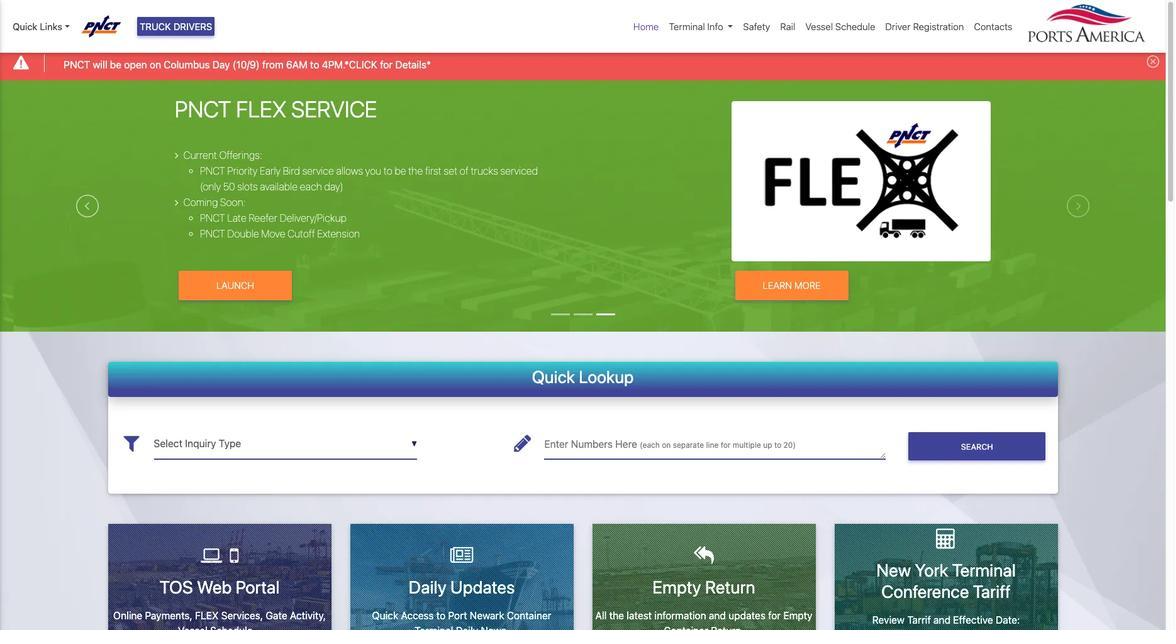 Task type: vqa. For each thing, say whether or not it's contained in the screenshot.
Terminal to the bottom
yes



Task type: locate. For each thing, give the bounding box(es) containing it.
pnct up the (only
[[200, 165, 225, 177]]

learn more
[[763, 280, 821, 291]]

to inside quick access to port newark container terminal daily news.
[[436, 611, 445, 622]]

bird
[[283, 165, 300, 177]]

first
[[425, 165, 441, 177]]

new
[[876, 561, 911, 581]]

for inside all the latest information and updates for empty container return.
[[768, 611, 781, 622]]

portal
[[236, 577, 280, 598]]

activity,
[[290, 611, 326, 622]]

0 vertical spatial the
[[408, 165, 423, 177]]

newark
[[470, 611, 504, 622]]

1 vertical spatial container
[[664, 626, 708, 631]]

pnct inside "alert"
[[64, 59, 90, 70]]

date:
[[996, 615, 1020, 626]]

news.
[[481, 626, 509, 631]]

1 horizontal spatial empty
[[783, 611, 812, 622]]

container up news.
[[507, 611, 551, 622]]

review
[[872, 615, 905, 626]]

slots
[[237, 181, 258, 193]]

2 horizontal spatial for
[[768, 611, 781, 622]]

quick for quick links
[[13, 21, 37, 32]]

coming
[[183, 197, 218, 208]]

1 horizontal spatial quick
[[372, 611, 398, 622]]

quick links
[[13, 21, 62, 32]]

and up return.
[[709, 611, 726, 622]]

daily down port
[[456, 626, 478, 631]]

0 vertical spatial terminal
[[669, 21, 705, 32]]

more
[[794, 280, 821, 291]]

be right the you
[[395, 165, 406, 177]]

the right all at the right
[[609, 611, 624, 622]]

2 horizontal spatial quick
[[532, 367, 575, 387]]

pnct left will
[[64, 59, 90, 70]]

the left first
[[408, 165, 423, 177]]

6am
[[286, 59, 307, 70]]

flex down from
[[236, 96, 287, 123]]

0 horizontal spatial terminal
[[414, 626, 453, 631]]

0 vertical spatial container
[[507, 611, 551, 622]]

lookup
[[579, 367, 634, 387]]

1 vertical spatial on
[[662, 441, 671, 450]]

pnct will be open on columbus day (10/9) from 6am to 4pm.*click for details* alert
[[0, 46, 1166, 80]]

terminal inside quick access to port newark container terminal daily news.
[[414, 626, 453, 631]]

1 vertical spatial quick
[[532, 367, 575, 387]]

columbus
[[164, 59, 210, 70]]

1 vertical spatial the
[[609, 611, 624, 622]]

quick left links
[[13, 21, 37, 32]]

and right tarrif
[[934, 615, 951, 626]]

here
[[615, 439, 637, 450]]

reefer
[[249, 213, 277, 224]]

truck
[[140, 21, 171, 32]]

to
[[310, 59, 319, 70], [384, 165, 392, 177], [774, 441, 781, 450], [436, 611, 445, 622]]

to left port
[[436, 611, 445, 622]]

1 vertical spatial be
[[395, 165, 406, 177]]

(each
[[640, 441, 660, 450]]

truck drivers link
[[137, 17, 215, 36]]

1 horizontal spatial the
[[609, 611, 624, 622]]

1 vertical spatial flex
[[195, 611, 219, 622]]

1 horizontal spatial for
[[721, 441, 731, 450]]

0 vertical spatial be
[[110, 59, 121, 70]]

details*
[[395, 59, 431, 70]]

on for separate
[[662, 441, 671, 450]]

container
[[507, 611, 551, 622], [664, 626, 708, 631]]

the inside all the latest information and updates for empty container return.
[[609, 611, 624, 622]]

be right will
[[110, 59, 121, 70]]

empty up information
[[653, 577, 701, 598]]

terminal up tariff
[[952, 561, 1016, 581]]

to right 6am
[[310, 59, 319, 70]]

review tarrif and effective date:
[[872, 615, 1020, 626]]

flex
[[236, 96, 287, 123], [195, 611, 219, 622]]

set
[[444, 165, 457, 177]]

for right line
[[721, 441, 731, 450]]

1 vertical spatial terminal
[[952, 561, 1016, 581]]

0 horizontal spatial flex
[[195, 611, 219, 622]]

home link
[[628, 14, 664, 39]]

quick for quick access to port newark container terminal daily news.
[[372, 611, 398, 622]]

enter
[[544, 439, 568, 450]]

terminal down access
[[414, 626, 453, 631]]

quick left 'lookup' in the bottom of the page
[[532, 367, 575, 387]]

0 vertical spatial quick
[[13, 21, 37, 32]]

1 vertical spatial daily
[[456, 626, 478, 631]]

each
[[300, 181, 322, 193]]

quick left access
[[372, 611, 398, 622]]

0 horizontal spatial be
[[110, 59, 121, 70]]

to right the you
[[384, 165, 392, 177]]

on right (each
[[662, 441, 671, 450]]

0 horizontal spatial for
[[380, 59, 393, 70]]

home
[[633, 21, 659, 32]]

None text field
[[154, 429, 417, 460], [544, 429, 886, 460], [154, 429, 417, 460], [544, 429, 886, 460]]

daily
[[409, 577, 446, 598], [456, 626, 478, 631]]

2 vertical spatial terminal
[[414, 626, 453, 631]]

1 horizontal spatial be
[[395, 165, 406, 177]]

empty return
[[653, 577, 755, 598]]

quick links link
[[13, 19, 70, 34]]

1 horizontal spatial flex
[[236, 96, 287, 123]]

on
[[150, 59, 161, 70], [662, 441, 671, 450]]

angle right image
[[175, 150, 178, 160]]

flex inside online payments, flex services, gate activity, vessel schedule...
[[195, 611, 219, 622]]

on inside enter numbers here (each on separate line for multiple up to 20)
[[662, 441, 671, 450]]

learn
[[763, 280, 792, 291]]

0 horizontal spatial daily
[[409, 577, 446, 598]]

0 vertical spatial on
[[150, 59, 161, 70]]

be
[[110, 59, 121, 70], [395, 165, 406, 177]]

effective
[[953, 615, 993, 626]]

online
[[113, 611, 142, 622]]

vessel
[[805, 21, 833, 32], [178, 626, 208, 631]]

drivers
[[174, 21, 212, 32]]

container down information
[[664, 626, 708, 631]]

tarrif
[[907, 615, 931, 626]]

from
[[262, 59, 283, 70]]

current
[[183, 150, 217, 161]]

extension
[[317, 228, 360, 240]]

0 horizontal spatial and
[[709, 611, 726, 622]]

1 horizontal spatial on
[[662, 441, 671, 450]]

1 horizontal spatial vessel
[[805, 21, 833, 32]]

for right updates
[[768, 611, 781, 622]]

contacts
[[974, 21, 1012, 32]]

1 horizontal spatial terminal
[[669, 21, 705, 32]]

to right up
[[774, 441, 781, 450]]

angle right image
[[175, 198, 178, 208]]

daily inside quick access to port newark container terminal daily news.
[[456, 626, 478, 631]]

launch button
[[179, 271, 292, 300]]

1 horizontal spatial container
[[664, 626, 708, 631]]

0 horizontal spatial quick
[[13, 21, 37, 32]]

terminal left info
[[669, 21, 705, 32]]

0 vertical spatial empty
[[653, 577, 701, 598]]

on for columbus
[[150, 59, 161, 70]]

2 vertical spatial for
[[768, 611, 781, 622]]

flexible service image
[[0, 80, 1166, 402]]

terminal inside new york terminal conference tariff
[[952, 561, 1016, 581]]

1 vertical spatial for
[[721, 441, 731, 450]]

quick access to port newark container terminal daily news.
[[372, 611, 551, 631]]

will
[[93, 59, 107, 70]]

quick for quick lookup
[[532, 367, 575, 387]]

and
[[709, 611, 726, 622], [934, 615, 951, 626]]

quick inside quick access to port newark container terminal daily news.
[[372, 611, 398, 622]]

1 vertical spatial empty
[[783, 611, 812, 622]]

0 horizontal spatial vessel
[[178, 626, 208, 631]]

late
[[227, 213, 246, 224]]

0 horizontal spatial on
[[150, 59, 161, 70]]

vessel right rail
[[805, 21, 833, 32]]

truck drivers
[[140, 21, 212, 32]]

2 vertical spatial quick
[[372, 611, 398, 622]]

0 horizontal spatial container
[[507, 611, 551, 622]]

2 horizontal spatial terminal
[[952, 561, 1016, 581]]

on right the open
[[150, 59, 161, 70]]

flex down web
[[195, 611, 219, 622]]

pnct will be open on columbus day (10/9) from 6am to 4pm.*click for details* link
[[64, 57, 431, 72]]

quick
[[13, 21, 37, 32], [532, 367, 575, 387], [372, 611, 398, 622]]

1 vertical spatial vessel
[[178, 626, 208, 631]]

daily up access
[[409, 577, 446, 598]]

0 vertical spatial flex
[[236, 96, 287, 123]]

on inside "alert"
[[150, 59, 161, 70]]

move
[[261, 228, 285, 240]]

available
[[260, 181, 298, 193]]

1 horizontal spatial daily
[[456, 626, 478, 631]]

0 vertical spatial for
[[380, 59, 393, 70]]

driver
[[885, 21, 911, 32]]

pnct
[[64, 59, 90, 70], [175, 96, 231, 123], [200, 165, 225, 177], [200, 213, 225, 224], [200, 228, 225, 240]]

cutoff
[[288, 228, 315, 240]]

0 horizontal spatial the
[[408, 165, 423, 177]]

vessel down payments, at the left
[[178, 626, 208, 631]]

for left details*
[[380, 59, 393, 70]]

the inside 'current offerings: pnct priority early bird service allows you to be the first set of trucks serviced (only 50 slots available each day)'
[[408, 165, 423, 177]]

0 vertical spatial vessel
[[805, 21, 833, 32]]

empty right updates
[[783, 611, 812, 622]]



Task type: describe. For each thing, give the bounding box(es) containing it.
web
[[197, 577, 232, 598]]

coming soon: pnct late reefer delivery/pickup pnct double move cutoff extension
[[183, 197, 360, 240]]

be inside "alert"
[[110, 59, 121, 70]]

daily updates
[[409, 577, 515, 598]]

for inside enter numbers here (each on separate line for multiple up to 20)
[[721, 441, 731, 450]]

gate
[[266, 611, 287, 622]]

to inside 'current offerings: pnct priority early bird service allows you to be the first set of trucks serviced (only 50 slots available each day)'
[[384, 165, 392, 177]]

all
[[595, 611, 607, 622]]

(only
[[200, 181, 221, 193]]

service
[[291, 96, 377, 123]]

all the latest information and updates for empty container return.
[[595, 611, 812, 631]]

offerings:
[[219, 150, 262, 161]]

vessel schedule link
[[800, 14, 880, 39]]

payments,
[[145, 611, 192, 622]]

new york terminal conference tariff
[[876, 561, 1016, 603]]

(10/9)
[[233, 59, 260, 70]]

current offerings: pnct priority early bird service allows you to be the first set of trucks serviced (only 50 slots available each day)
[[183, 150, 538, 193]]

pnct inside 'current offerings: pnct priority early bird service allows you to be the first set of trucks serviced (only 50 slots available each day)'
[[200, 165, 225, 177]]

updates
[[729, 611, 765, 622]]

0 horizontal spatial empty
[[653, 577, 701, 598]]

vessel schedule
[[805, 21, 875, 32]]

info
[[707, 21, 723, 32]]

rail
[[780, 21, 795, 32]]

enter numbers here (each on separate line for multiple up to 20)
[[544, 439, 796, 450]]

contacts link
[[969, 14, 1017, 39]]

terminal inside 'link'
[[669, 21, 705, 32]]

day)
[[324, 181, 343, 193]]

container inside quick access to port newark container terminal daily news.
[[507, 611, 551, 622]]

terminal info
[[669, 21, 723, 32]]

day
[[212, 59, 230, 70]]

for inside "alert"
[[380, 59, 393, 70]]

schedule...
[[210, 626, 261, 631]]

of
[[460, 165, 468, 177]]

vessel inside online payments, flex services, gate activity, vessel schedule...
[[178, 626, 208, 631]]

pnct left double
[[200, 228, 225, 240]]

up
[[763, 441, 772, 450]]

online payments, flex services, gate activity, vessel schedule...
[[113, 611, 326, 631]]

early
[[260, 165, 281, 177]]

empty inside all the latest information and updates for empty container return.
[[783, 611, 812, 622]]

to inside "alert"
[[310, 59, 319, 70]]

you
[[365, 165, 381, 177]]

delivery/pickup
[[280, 213, 347, 224]]

pnct flex service
[[175, 96, 377, 123]]

pnct down coming
[[200, 213, 225, 224]]

pnct up current
[[175, 96, 231, 123]]

50
[[223, 181, 235, 193]]

information
[[654, 611, 706, 622]]

latest
[[627, 611, 652, 622]]

conference
[[881, 582, 969, 603]]

▼
[[411, 440, 417, 449]]

access
[[401, 611, 434, 622]]

1 horizontal spatial and
[[934, 615, 951, 626]]

serviced
[[500, 165, 538, 177]]

quick lookup
[[532, 367, 634, 387]]

return.
[[711, 626, 744, 631]]

open
[[124, 59, 147, 70]]

0 vertical spatial daily
[[409, 577, 446, 598]]

be inside 'current offerings: pnct priority early bird service allows you to be the first set of trucks serviced (only 50 slots available each day)'
[[395, 165, 406, 177]]

trucks
[[471, 165, 498, 177]]

learn more link
[[735, 271, 848, 300]]

tos web portal
[[160, 577, 280, 598]]

numbers
[[571, 439, 613, 450]]

return
[[705, 577, 755, 598]]

and inside all the latest information and updates for empty container return.
[[709, 611, 726, 622]]

rail link
[[775, 14, 800, 39]]

close image
[[1147, 56, 1159, 68]]

port
[[448, 611, 467, 622]]

20)
[[784, 441, 796, 450]]

tos
[[160, 577, 193, 598]]

multiple
[[733, 441, 761, 450]]

safety link
[[738, 14, 775, 39]]

separate
[[673, 441, 704, 450]]

tariff
[[973, 582, 1011, 603]]

links
[[40, 21, 62, 32]]

launch
[[216, 280, 254, 291]]

allows
[[336, 165, 363, 177]]

schedule
[[835, 21, 875, 32]]

driver registration
[[885, 21, 964, 32]]

york
[[915, 561, 948, 581]]

to inside enter numbers here (each on separate line for multiple up to 20)
[[774, 441, 781, 450]]

container inside all the latest information and updates for empty container return.
[[664, 626, 708, 631]]

line
[[706, 441, 719, 450]]

services,
[[221, 611, 263, 622]]

double
[[227, 228, 259, 240]]

driver registration link
[[880, 14, 969, 39]]

4pm.*click
[[322, 59, 377, 70]]

safety
[[743, 21, 770, 32]]

updates
[[450, 577, 515, 598]]

service
[[302, 165, 334, 177]]

priority
[[227, 165, 257, 177]]



